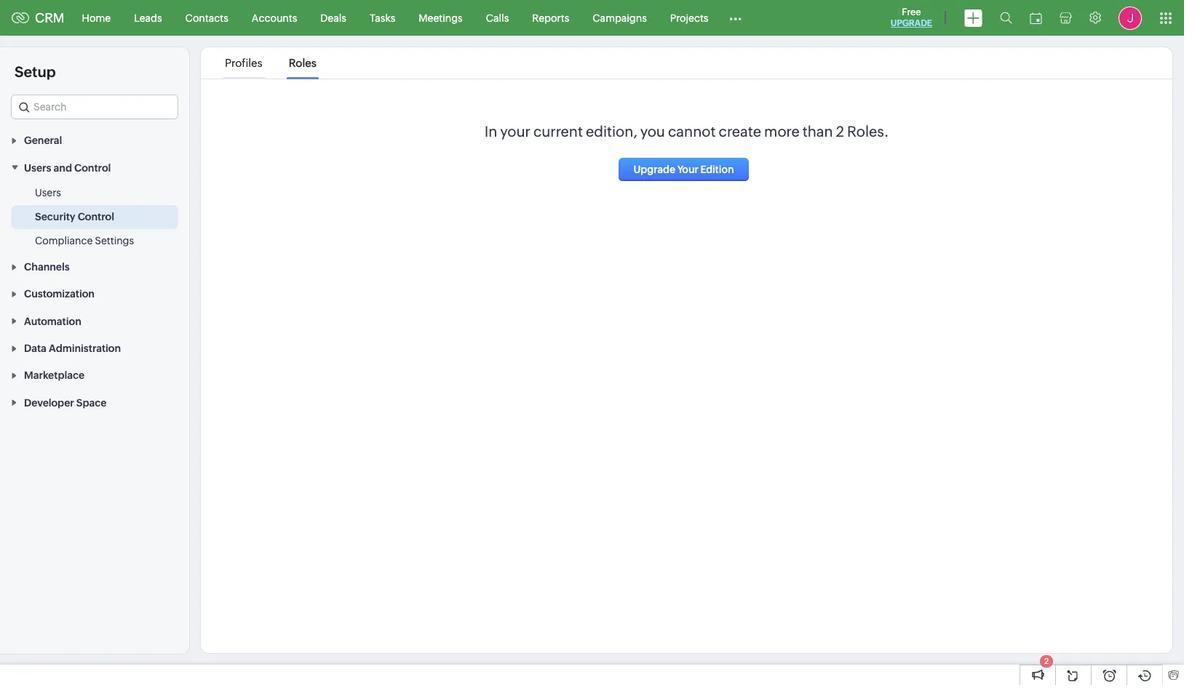 Task type: locate. For each thing, give the bounding box(es) containing it.
projects link
[[659, 0, 720, 35]]

projects
[[670, 12, 709, 24]]

roles link
[[287, 57, 319, 69]]

and
[[54, 162, 72, 174]]

calendar image
[[1030, 12, 1043, 24]]

create menu element
[[956, 0, 992, 35]]

meetings
[[419, 12, 463, 24]]

Search text field
[[12, 95, 178, 119]]

upgrade
[[891, 18, 933, 28], [634, 164, 676, 175]]

leads link
[[122, 0, 174, 35]]

in
[[485, 123, 497, 140]]

None field
[[11, 95, 178, 119]]

upgrade left your
[[634, 164, 676, 175]]

upgrade down free
[[891, 18, 933, 28]]

security
[[35, 211, 75, 223]]

create
[[719, 123, 762, 140]]

users inside dropdown button
[[24, 162, 51, 174]]

1 horizontal spatial 2
[[1045, 657, 1049, 666]]

profile image
[[1119, 6, 1142, 29]]

users left and
[[24, 162, 51, 174]]

1 vertical spatial control
[[78, 211, 114, 223]]

administration
[[49, 343, 121, 355]]

automation
[[24, 316, 81, 327]]

contacts link
[[174, 0, 240, 35]]

automation button
[[0, 307, 189, 335]]

cannot
[[668, 123, 716, 140]]

marketplace
[[24, 370, 84, 382]]

edition
[[701, 164, 734, 175]]

compliance settings link
[[35, 233, 134, 248]]

search element
[[992, 0, 1021, 36]]

meetings link
[[407, 0, 474, 35]]

1 vertical spatial users
[[35, 187, 61, 199]]

roles
[[289, 57, 317, 69]]

control inside dropdown button
[[74, 162, 111, 174]]

control inside region
[[78, 211, 114, 223]]

compliance settings
[[35, 235, 134, 247]]

users link
[[35, 185, 61, 200]]

security control link
[[35, 209, 114, 224]]

calls
[[486, 12, 509, 24]]

developer
[[24, 397, 74, 409]]

setup
[[15, 63, 56, 80]]

control up compliance settings
[[78, 211, 114, 223]]

customization button
[[0, 280, 189, 307]]

0 vertical spatial 2
[[836, 123, 844, 140]]

campaigns link
[[581, 0, 659, 35]]

users and control region
[[0, 181, 189, 253]]

deals link
[[309, 0, 358, 35]]

0 vertical spatial control
[[74, 162, 111, 174]]

search image
[[1000, 12, 1013, 24]]

developer space
[[24, 397, 107, 409]]

calls link
[[474, 0, 521, 35]]

channels
[[24, 261, 70, 273]]

accounts link
[[240, 0, 309, 35]]

profiles
[[225, 57, 263, 69]]

developer space button
[[0, 389, 189, 416]]

leads
[[134, 12, 162, 24]]

crm
[[35, 10, 64, 25]]

compliance
[[35, 235, 93, 247]]

0 vertical spatial upgrade
[[891, 18, 933, 28]]

0 vertical spatial users
[[24, 162, 51, 174]]

users inside region
[[35, 187, 61, 199]]

2
[[836, 123, 844, 140], [1045, 657, 1049, 666]]

0 horizontal spatial upgrade
[[634, 164, 676, 175]]

control down general dropdown button
[[74, 162, 111, 174]]

users
[[24, 162, 51, 174], [35, 187, 61, 199]]

users up security
[[35, 187, 61, 199]]

users for users and control
[[24, 162, 51, 174]]

list
[[212, 47, 330, 79]]

0 horizontal spatial 2
[[836, 123, 844, 140]]

control
[[74, 162, 111, 174], [78, 211, 114, 223]]

1 vertical spatial upgrade
[[634, 164, 676, 175]]



Task type: describe. For each thing, give the bounding box(es) containing it.
users and control
[[24, 162, 111, 174]]

upgrade inside button
[[634, 164, 676, 175]]

marketplace button
[[0, 362, 189, 389]]

data administration
[[24, 343, 121, 355]]

you
[[641, 123, 665, 140]]

settings
[[95, 235, 134, 247]]

list containing profiles
[[212, 47, 330, 79]]

1 horizontal spatial upgrade
[[891, 18, 933, 28]]

deals
[[321, 12, 346, 24]]

campaigns
[[593, 12, 647, 24]]

contacts
[[185, 12, 228, 24]]

crm link
[[12, 10, 64, 25]]

accounts
[[252, 12, 297, 24]]

your
[[678, 164, 699, 175]]

general button
[[0, 127, 189, 154]]

profiles link
[[223, 57, 265, 69]]

security control
[[35, 211, 114, 223]]

current
[[534, 123, 583, 140]]

tasks link
[[358, 0, 407, 35]]

profile element
[[1110, 0, 1151, 35]]

1 vertical spatial 2
[[1045, 657, 1049, 666]]

free upgrade
[[891, 7, 933, 28]]

customization
[[24, 289, 95, 300]]

users and control button
[[0, 154, 189, 181]]

in your current edition, you cannot create more than 2 roles.
[[485, 123, 889, 140]]

data administration button
[[0, 335, 189, 362]]

roles.
[[847, 123, 889, 140]]

reports
[[532, 12, 570, 24]]

create menu image
[[965, 9, 983, 27]]

than
[[803, 123, 833, 140]]

more
[[764, 123, 800, 140]]

channels button
[[0, 253, 189, 280]]

free
[[902, 7, 921, 17]]

edition,
[[586, 123, 638, 140]]

reports link
[[521, 0, 581, 35]]

upgrade your edition button
[[619, 158, 749, 181]]

data
[[24, 343, 47, 355]]

Other Modules field
[[720, 6, 752, 29]]

home
[[82, 12, 111, 24]]

tasks
[[370, 12, 396, 24]]

general
[[24, 135, 62, 147]]

upgrade your edition
[[634, 164, 734, 175]]

home link
[[70, 0, 122, 35]]

your
[[500, 123, 531, 140]]

users for users
[[35, 187, 61, 199]]

space
[[76, 397, 107, 409]]



Task type: vqa. For each thing, say whether or not it's contained in the screenshot.
the Accounts
yes



